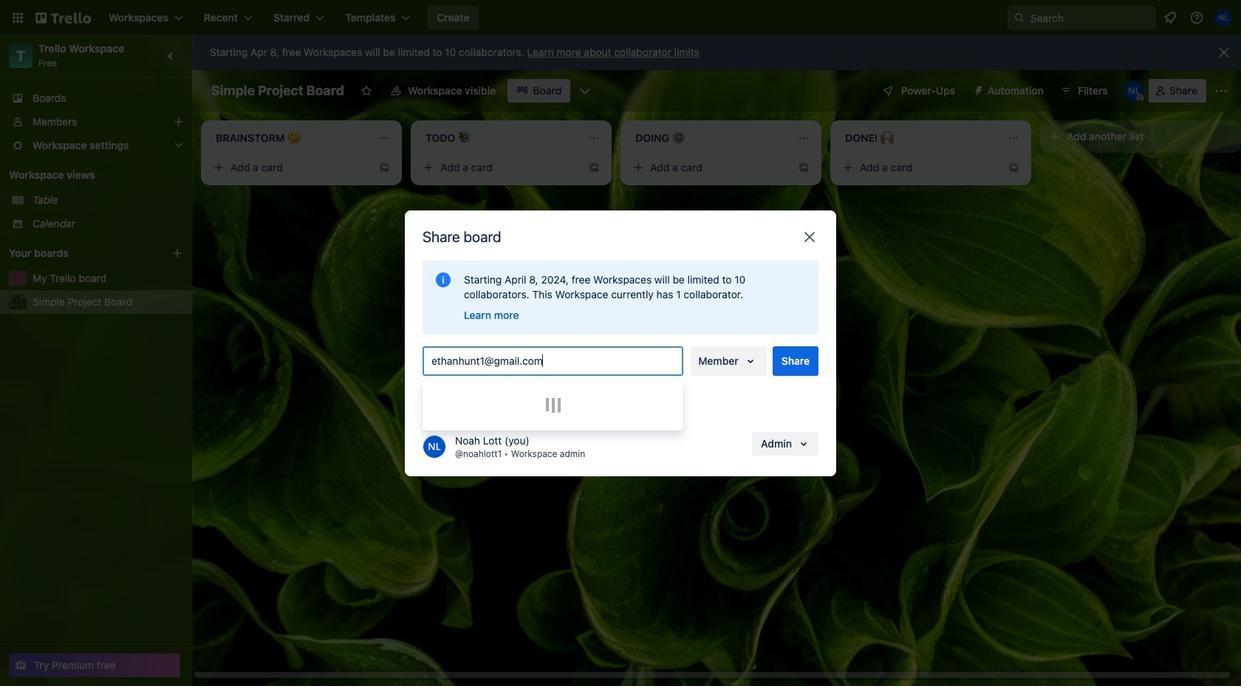 Task type: vqa. For each thing, say whether or not it's contained in the screenshot.
row containing Taylor Schmidt
no



Task type: describe. For each thing, give the bounding box(es) containing it.
0 notifications image
[[1162, 9, 1179, 27]]

0 horizontal spatial noah lott (noahlott1) image
[[1124, 81, 1145, 101]]

primary element
[[0, 0, 1242, 35]]

close image
[[801, 228, 819, 246]]

create from template… image
[[588, 162, 600, 174]]

add board image
[[171, 248, 183, 259]]

1 create from template… image from the left
[[378, 162, 390, 174]]

search image
[[1014, 12, 1026, 24]]

back to home image
[[35, 6, 91, 30]]

star or unstar board image
[[361, 85, 372, 97]]

sm image
[[967, 79, 988, 100]]



Task type: locate. For each thing, give the bounding box(es) containing it.
1 horizontal spatial create from template… image
[[798, 162, 810, 174]]

Search field
[[1026, 7, 1155, 28]]

Board name text field
[[204, 79, 352, 103]]

0 horizontal spatial create from template… image
[[378, 162, 390, 174]]

show menu image
[[1214, 84, 1229, 98]]

noah lott (noahlott1) image
[[1215, 9, 1233, 27], [1124, 81, 1145, 101]]

noah lott (noahlott1) image
[[423, 435, 446, 459]]

3 create from template… image from the left
[[1008, 162, 1020, 174]]

customize views image
[[578, 84, 593, 98]]

1 vertical spatial noah lott (noahlott1) image
[[1124, 81, 1145, 101]]

switch to… image
[[10, 10, 25, 25]]

Email address or name text field
[[432, 351, 681, 371]]

2 create from template… image from the left
[[798, 162, 810, 174]]

1 horizontal spatial noah lott (noahlott1) image
[[1215, 9, 1233, 27]]

create from template… image
[[378, 162, 390, 174], [798, 162, 810, 174], [1008, 162, 1020, 174]]

open information menu image
[[1190, 10, 1205, 25]]

your boards with 2 items element
[[9, 245, 149, 262]]

0 vertical spatial noah lott (noahlott1) image
[[1215, 9, 1233, 27]]

2 horizontal spatial create from template… image
[[1008, 162, 1020, 174]]



